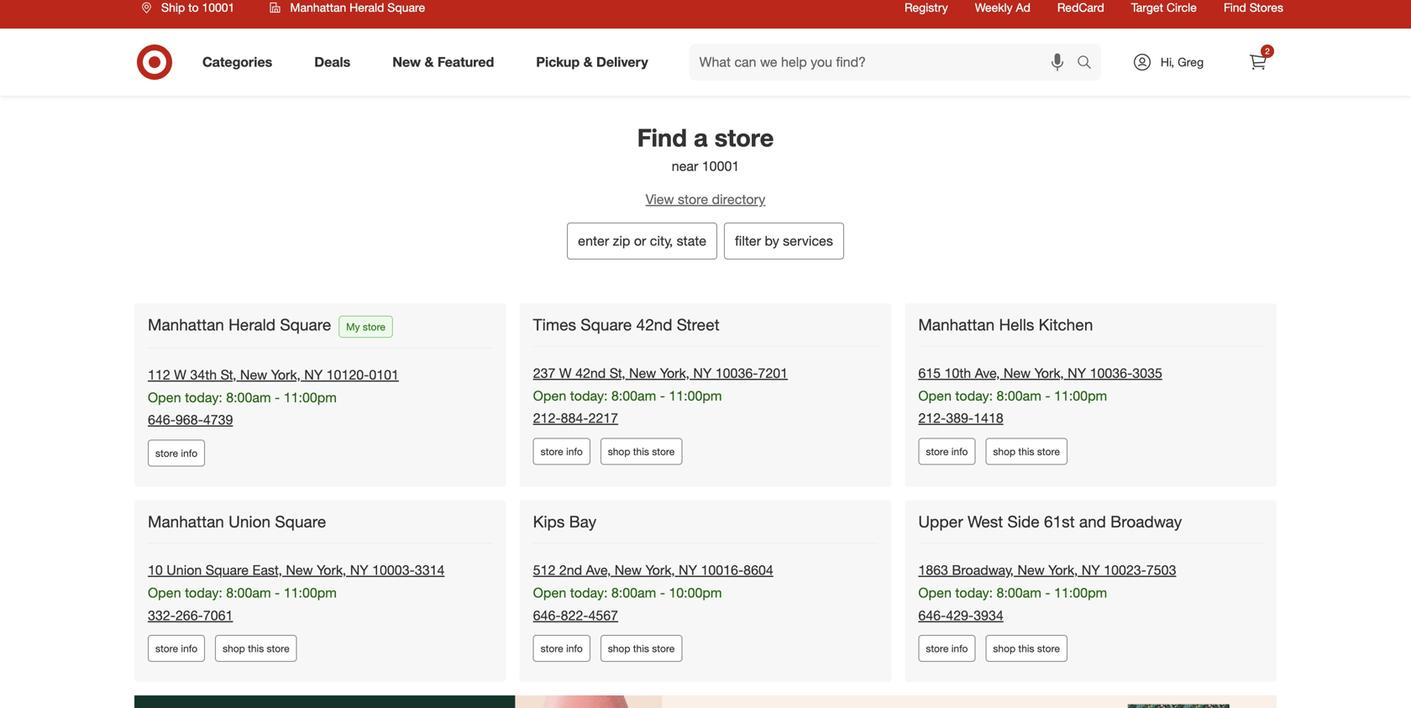 Task type: describe. For each thing, give the bounding box(es) containing it.
union for 10
[[167, 562, 202, 579]]

bay
[[569, 512, 597, 531]]

ny inside 237 w 42nd st, new york, ny 10036-7201 open today: 8:00am - 11:00pm 212-884-2217
[[694, 365, 712, 381]]

upper west side 61st and broadway
[[919, 512, 1182, 531]]

1 vertical spatial manhattan herald square
[[148, 315, 331, 334]]

directory
[[712, 191, 766, 208]]

broadway,
[[952, 562, 1014, 579]]

manhattan hells kitchen
[[919, 315, 1094, 334]]

shop for union
[[223, 643, 245, 655]]

find for a
[[637, 123, 687, 153]]

new inside 1863 broadway, new york, ny 10023-7503 open today: 8:00am - 11:00pm 646-429-3934
[[1018, 562, 1045, 579]]

646- inside 1863 broadway, new york, ny 10023-7503 open today: 8:00am - 11:00pm 646-429-3934
[[919, 607, 946, 624]]

weekly ad
[[975, 0, 1031, 15]]

10120-
[[327, 367, 369, 383]]

to
[[188, 0, 199, 15]]

new inside 112 w 34th st, new york, ny 10120-0101 open today: 8:00am - 11:00pm 646-968-4739
[[240, 367, 267, 383]]

this for bay
[[633, 643, 649, 655]]

herald inside dropdown button
[[350, 0, 384, 15]]

info for bay
[[566, 643, 583, 655]]

upper
[[919, 512, 964, 531]]

ship
[[161, 0, 185, 15]]

open inside 1863 broadway, new york, ny 10023-7503 open today: 8:00am - 11:00pm 646-429-3934
[[919, 585, 952, 601]]

by
[[765, 233, 780, 249]]

w for times
[[559, 365, 572, 381]]

info for west
[[952, 643, 968, 655]]

1418
[[974, 410, 1004, 427]]

10001 inside dropdown button
[[202, 0, 235, 15]]

42nd for w
[[576, 365, 606, 381]]

store down 884-
[[541, 445, 564, 458]]

shop for hells
[[994, 445, 1016, 458]]

view store directory link
[[118, 190, 1294, 209]]

store right my
[[363, 320, 386, 333]]

112
[[148, 367, 170, 383]]

shop this store button for hells
[[986, 438, 1068, 465]]

42nd for square
[[637, 315, 673, 334]]

1863
[[919, 562, 949, 579]]

ny inside 615 10th ave, new york, ny 10036-3035 open today: 8:00am - 11:00pm 212-389-1418
[[1068, 365, 1087, 381]]

store down '968-'
[[155, 447, 178, 460]]

- inside 1863 broadway, new york, ny 10023-7503 open today: 8:00am - 11:00pm 646-429-3934
[[1046, 585, 1051, 601]]

212- inside 237 w 42nd st, new york, ny 10036-7201 open today: 8:00am - 11:00pm 212-884-2217
[[533, 410, 561, 427]]

street
[[677, 315, 720, 334]]

shop this store button for square
[[601, 438, 683, 465]]

open inside the 512 2nd ave, new york, ny 10016-8604 open today: 8:00am - 10:00pm 646-822-4567
[[533, 585, 567, 601]]

store down 237 w 42nd st, new york, ny 10036-7201 open today: 8:00am - 11:00pm 212-884-2217
[[652, 445, 675, 458]]

this for square
[[633, 445, 649, 458]]

hi,
[[1161, 55, 1175, 69]]

city,
[[650, 233, 673, 249]]

manhattan herald square button
[[259, 0, 436, 23]]

search button
[[1070, 44, 1110, 84]]

view
[[646, 191, 674, 208]]

york, inside 10 union square east, new york, ny 10003-3314 open today: 8:00am - 11:00pm 332-266-7061
[[317, 562, 346, 579]]

7503
[[1147, 562, 1177, 579]]

10023-
[[1104, 562, 1147, 579]]

w for manhattan
[[174, 367, 186, 383]]

registry link
[[905, 0, 948, 16]]

11:00pm for times square 42nd street
[[669, 388, 722, 404]]

3035
[[1133, 365, 1163, 381]]

ad
[[1016, 0, 1031, 15]]

store down 1863 broadway, new york, ny 10023-7503 open today: 8:00am - 11:00pm 646-429-3934
[[1038, 643, 1060, 655]]

broadway
[[1111, 512, 1182, 531]]

8:00am inside the 512 2nd ave, new york, ny 10016-8604 open today: 8:00am - 10:00pm 646-822-4567
[[612, 585, 656, 601]]

st, for square
[[610, 365, 626, 381]]

find stores
[[1224, 0, 1284, 15]]

today: inside the 512 2nd ave, new york, ny 10016-8604 open today: 8:00am - 10:00pm 646-822-4567
[[570, 585, 608, 601]]

state
[[677, 233, 707, 249]]

237
[[533, 365, 556, 381]]

registry
[[905, 0, 948, 15]]

10:00pm
[[669, 585, 722, 601]]

filter by services
[[735, 233, 833, 249]]

store info link for manhattan hells kitchen
[[919, 438, 976, 465]]

target circle link
[[1132, 0, 1197, 16]]

store down 822-
[[541, 643, 564, 655]]

east,
[[253, 562, 282, 579]]

shop this store for west
[[994, 643, 1060, 655]]

212-389-1418 link
[[919, 410, 1004, 427]]

11:00pm inside 615 10th ave, new york, ny 10036-3035 open today: 8:00am - 11:00pm 212-389-1418
[[1055, 388, 1108, 404]]

find for stores
[[1224, 0, 1247, 15]]

target circle
[[1132, 0, 1197, 15]]

new left 'featured'
[[393, 54, 421, 70]]

store down 429-
[[926, 643, 949, 655]]

store down 615 10th ave, new york, ny 10036-3035 open today: 8:00am - 11:00pm 212-389-1418
[[1038, 445, 1060, 458]]

10036- inside 615 10th ave, new york, ny 10036-3035 open today: 8:00am - 11:00pm 212-389-1418
[[1090, 365, 1133, 381]]

What can we help you find? suggestions appear below search field
[[690, 44, 1081, 81]]

2 link
[[1240, 44, 1277, 81]]

deals link
[[300, 44, 372, 81]]

square inside dropdown button
[[388, 0, 425, 15]]

and
[[1080, 512, 1107, 531]]

manhattan union square
[[148, 512, 326, 531]]

& for pickup
[[584, 54, 593, 70]]

2
[[1266, 46, 1270, 56]]

shop for square
[[608, 445, 631, 458]]

manhattan for 0101
[[148, 315, 224, 334]]

615 10th ave, new york, ny 10036-3035 open today: 8:00am - 11:00pm 212-389-1418
[[919, 365, 1163, 427]]

store inside find a store near 10001
[[715, 123, 774, 153]]

square inside 10 union square east, new york, ny 10003-3314 open today: 8:00am - 11:00pm 332-266-7061
[[206, 562, 249, 579]]

8604
[[744, 562, 774, 579]]

646-822-4567 link
[[533, 607, 618, 624]]

ny inside 112 w 34th st, new york, ny 10120-0101 open today: 8:00am - 11:00pm 646-968-4739
[[304, 367, 323, 383]]

square up 10 union square east, new york, ny 10003-3314 link at the bottom
[[275, 512, 326, 531]]

store down 332-
[[155, 643, 178, 655]]

info for union
[[181, 643, 198, 655]]

york, inside 112 w 34th st, new york, ny 10120-0101 open today: 8:00am - 11:00pm 646-968-4739
[[271, 367, 301, 383]]

266-
[[176, 607, 203, 624]]

or
[[634, 233, 646, 249]]

shop this store for bay
[[608, 643, 675, 655]]

2nd
[[559, 562, 582, 579]]

upper west side 61st and broadway link
[[919, 512, 1186, 532]]

circle
[[1167, 0, 1197, 15]]

store down the 512 2nd ave, new york, ny 10016-8604 open today: 8:00am - 10:00pm 646-822-4567
[[652, 643, 675, 655]]

today: inside 10 union square east, new york, ny 10003-3314 open today: 8:00am - 11:00pm 332-266-7061
[[185, 585, 222, 601]]

redcard link
[[1058, 0, 1105, 16]]

york, inside 237 w 42nd st, new york, ny 10036-7201 open today: 8:00am - 11:00pm 212-884-2217
[[660, 365, 690, 381]]

646- inside 112 w 34th st, new york, ny 10120-0101 open today: 8:00am - 11:00pm 646-968-4739
[[148, 412, 176, 428]]

manhattan for open
[[919, 315, 995, 334]]

featured
[[438, 54, 494, 70]]

find stores link
[[1224, 0, 1284, 16]]

3934
[[974, 607, 1004, 624]]

filter by services button
[[724, 223, 844, 260]]

open inside 112 w 34th st, new york, ny 10120-0101 open today: 8:00am - 11:00pm 646-968-4739
[[148, 389, 181, 406]]

delivery
[[597, 54, 648, 70]]

new inside the 512 2nd ave, new york, ny 10016-8604 open today: 8:00am - 10:00pm 646-822-4567
[[615, 562, 642, 579]]

new inside 237 w 42nd st, new york, ny 10036-7201 open today: 8:00am - 11:00pm 212-884-2217
[[629, 365, 656, 381]]

find a store near 10001
[[637, 123, 774, 174]]

open inside 237 w 42nd st, new york, ny 10036-7201 open today: 8:00am - 11:00pm 212-884-2217
[[533, 388, 567, 404]]

11:00pm for manhattan union square
[[284, 585, 337, 601]]

- inside 237 w 42nd st, new york, ny 10036-7201 open today: 8:00am - 11:00pm 212-884-2217
[[660, 388, 665, 404]]

0101
[[369, 367, 399, 383]]

weekly
[[975, 0, 1013, 15]]

store info for upper west side 61st and broadway
[[926, 643, 968, 655]]

store inside view store directory link
[[678, 191, 708, 208]]

7201
[[758, 365, 788, 381]]

& for new
[[425, 54, 434, 70]]

kips bay link
[[533, 512, 600, 532]]

manhattan hells kitchen link
[[919, 315, 1097, 335]]

times square 42nd street link
[[533, 315, 723, 335]]

today: inside 112 w 34th st, new york, ny 10120-0101 open today: 8:00am - 11:00pm 646-968-4739
[[185, 389, 222, 406]]

store info for times square 42nd street
[[541, 445, 583, 458]]

ny inside 10 union square east, new york, ny 10003-3314 open today: 8:00am - 11:00pm 332-266-7061
[[350, 562, 369, 579]]

4739
[[203, 412, 233, 428]]

10003-
[[372, 562, 415, 579]]

10th
[[945, 365, 971, 381]]

968-
[[176, 412, 203, 428]]

0 horizontal spatial herald
[[229, 315, 276, 334]]

near
[[672, 158, 699, 174]]

615
[[919, 365, 941, 381]]

hells
[[999, 315, 1035, 334]]

shop for west
[[994, 643, 1016, 655]]

store info for kips bay
[[541, 643, 583, 655]]

10001 inside find a store near 10001
[[702, 158, 740, 174]]

weekly ad link
[[975, 0, 1031, 16]]

shop for bay
[[608, 643, 631, 655]]

manhattan for 3314
[[148, 512, 224, 531]]

advertisement element
[[134, 696, 1277, 708]]

new inside 615 10th ave, new york, ny 10036-3035 open today: 8:00am - 11:00pm 212-389-1418
[[1004, 365, 1031, 381]]

8:00am inside 10 union square east, new york, ny 10003-3314 open today: 8:00am - 11:00pm 332-266-7061
[[226, 585, 271, 601]]

1863 broadway, new york, ny 10023-7503 link
[[919, 562, 1177, 579]]

ave, for hells
[[975, 365, 1000, 381]]



Task type: vqa. For each thing, say whether or not it's contained in the screenshot.


Task type: locate. For each thing, give the bounding box(es) containing it.
646-968-4739 link
[[148, 412, 233, 428]]

info
[[566, 445, 583, 458], [952, 445, 968, 458], [181, 447, 198, 460], [181, 643, 198, 655], [566, 643, 583, 655], [952, 643, 968, 655]]

this for hells
[[1019, 445, 1035, 458]]

0 horizontal spatial 10036-
[[716, 365, 758, 381]]

212-
[[533, 410, 561, 427], [919, 410, 946, 427]]

1 212- from the left
[[533, 410, 561, 427]]

10001
[[202, 0, 235, 15], [702, 158, 740, 174]]

ave,
[[975, 365, 1000, 381], [586, 562, 611, 579]]

212- down 615
[[919, 410, 946, 427]]

8:00am down 512 2nd ave, new york, ny 10016-8604 link on the bottom
[[612, 585, 656, 601]]

open inside 10 union square east, new york, ny 10003-3314 open today: 8:00am - 11:00pm 332-266-7061
[[148, 585, 181, 601]]

this down 237 w 42nd st, new york, ny 10036-7201 open today: 8:00am - 11:00pm 212-884-2217
[[633, 445, 649, 458]]

this down 10 union square east, new york, ny 10003-3314 open today: 8:00am - 11:00pm 332-266-7061
[[248, 643, 264, 655]]

646-429-3934 link
[[919, 607, 1004, 624]]

1 horizontal spatial find
[[1224, 0, 1247, 15]]

8:00am down 112 w 34th st, new york, ny 10120-0101 link
[[226, 389, 271, 406]]

union up east,
[[229, 512, 271, 531]]

1 10036- from the left
[[716, 365, 758, 381]]

2 & from the left
[[584, 54, 593, 70]]

0 horizontal spatial 646-
[[148, 412, 176, 428]]

34th
[[190, 367, 217, 383]]

&
[[425, 54, 434, 70], [584, 54, 593, 70]]

shop this store for union
[[223, 643, 290, 655]]

w right "237"
[[559, 365, 572, 381]]

square right times on the left top of the page
[[581, 315, 632, 334]]

10016-
[[701, 562, 744, 579]]

ny inside the 512 2nd ave, new york, ny 10016-8604 open today: 8:00am - 10:00pm 646-822-4567
[[679, 562, 697, 579]]

enter
[[578, 233, 609, 249]]

512
[[533, 562, 556, 579]]

store info link down 884-
[[533, 438, 590, 465]]

shop this store button down 7061
[[215, 635, 297, 662]]

st,
[[610, 365, 626, 381], [221, 367, 237, 383]]

- down 1863 broadway, new york, ny 10023-7503 link
[[1046, 585, 1051, 601]]

1 horizontal spatial st,
[[610, 365, 626, 381]]

york,
[[660, 365, 690, 381], [1035, 365, 1064, 381], [271, 367, 301, 383], [317, 562, 346, 579], [646, 562, 675, 579], [1049, 562, 1078, 579]]

st, up "2217"
[[610, 365, 626, 381]]

union for manhattan
[[229, 512, 271, 531]]

10 union square east, new york, ny 10003-3314 link
[[148, 562, 445, 579]]

1 horizontal spatial w
[[559, 365, 572, 381]]

categories link
[[188, 44, 293, 81]]

view store directory
[[646, 191, 766, 208]]

york, inside 615 10th ave, new york, ny 10036-3035 open today: 8:00am - 11:00pm 212-389-1418
[[1035, 365, 1064, 381]]

2 10036- from the left
[[1090, 365, 1133, 381]]

1 vertical spatial 42nd
[[576, 365, 606, 381]]

ny up the 10:00pm
[[679, 562, 697, 579]]

646- down 112
[[148, 412, 176, 428]]

york, left "10003-"
[[317, 562, 346, 579]]

store right a
[[715, 123, 774, 153]]

store info down 429-
[[926, 643, 968, 655]]

find inside find a store near 10001
[[637, 123, 687, 153]]

-
[[660, 388, 665, 404], [1046, 388, 1051, 404], [275, 389, 280, 406], [275, 585, 280, 601], [660, 585, 665, 601], [1046, 585, 1051, 601]]

kitchen
[[1039, 315, 1094, 334]]

info down '968-'
[[181, 447, 198, 460]]

1 vertical spatial ave,
[[586, 562, 611, 579]]

4567
[[589, 607, 618, 624]]

open down 1863
[[919, 585, 952, 601]]

& right the pickup
[[584, 54, 593, 70]]

7061
[[203, 607, 233, 624]]

info for square
[[566, 445, 583, 458]]

212- down "237"
[[533, 410, 561, 427]]

open inside 615 10th ave, new york, ny 10036-3035 open today: 8:00am - 11:00pm 212-389-1418
[[919, 388, 952, 404]]

646- down 512
[[533, 607, 561, 624]]

10
[[148, 562, 163, 579]]

st, for herald
[[221, 367, 237, 383]]

1 vertical spatial herald
[[229, 315, 276, 334]]

west
[[968, 512, 1003, 531]]

open
[[533, 388, 567, 404], [919, 388, 952, 404], [148, 389, 181, 406], [148, 585, 181, 601], [533, 585, 567, 601], [919, 585, 952, 601]]

- inside 10 union square east, new york, ny 10003-3314 open today: 8:00am - 11:00pm 332-266-7061
[[275, 585, 280, 601]]

open up 332-
[[148, 585, 181, 601]]

shop this store button for bay
[[601, 635, 683, 662]]

store info link for upper west side 61st and broadway
[[919, 635, 976, 662]]

11:00pm inside 237 w 42nd st, new york, ny 10036-7201 open today: 8:00am - 11:00pm 212-884-2217
[[669, 388, 722, 404]]

manhattan up the '10th' in the right of the page
[[919, 315, 995, 334]]

112 w 34th st, new york, ny 10120-0101 link
[[148, 367, 399, 383]]

237 w 42nd st, new york, ny 10036-7201 link
[[533, 365, 788, 381]]

1 & from the left
[[425, 54, 434, 70]]

store info down 884-
[[541, 445, 583, 458]]

today: up 212-884-2217 link
[[570, 388, 608, 404]]

11:00pm inside 10 union square east, new york, ny 10003-3314 open today: 8:00am - 11:00pm 332-266-7061
[[284, 585, 337, 601]]

shop this store down "2217"
[[608, 445, 675, 458]]

today: inside 237 w 42nd st, new york, ny 10036-7201 open today: 8:00am - 11:00pm 212-884-2217
[[570, 388, 608, 404]]

0 vertical spatial ave,
[[975, 365, 1000, 381]]

store info link down '968-'
[[148, 440, 205, 467]]

union right 10
[[167, 562, 202, 579]]

manhattan
[[290, 0, 346, 15], [148, 315, 224, 334], [919, 315, 995, 334], [148, 512, 224, 531]]

today: up the 332-266-7061 'link'
[[185, 585, 222, 601]]

- inside 615 10th ave, new york, ny 10036-3035 open today: 8:00am - 11:00pm 212-389-1418
[[1046, 388, 1051, 404]]

- down 112 w 34th st, new york, ny 10120-0101 link
[[275, 389, 280, 406]]

deals
[[314, 54, 351, 70]]

store info link down 822-
[[533, 635, 590, 662]]

store down 389-
[[926, 445, 949, 458]]

8:00am down east,
[[226, 585, 271, 601]]

filter
[[735, 233, 761, 249]]

0 vertical spatial union
[[229, 512, 271, 531]]

1 horizontal spatial union
[[229, 512, 271, 531]]

ave, right 2nd
[[586, 562, 611, 579]]

shop down 3934 on the bottom of page
[[994, 643, 1016, 655]]

shop this store button for west
[[986, 635, 1068, 662]]

512 2nd ave, new york, ny 10016-8604 link
[[533, 562, 774, 579]]

find
[[1224, 0, 1247, 15], [637, 123, 687, 153]]

this down 1863 broadway, new york, ny 10023-7503 open today: 8:00am - 11:00pm 646-429-3934
[[1019, 643, 1035, 655]]

open down 112
[[148, 389, 181, 406]]

square
[[388, 0, 425, 15], [280, 315, 331, 334], [581, 315, 632, 334], [275, 512, 326, 531], [206, 562, 249, 579]]

ny left 10023- in the bottom right of the page
[[1082, 562, 1101, 579]]

8:00am down 237 w 42nd st, new york, ny 10036-7201 'link'
[[612, 388, 656, 404]]

today: inside 615 10th ave, new york, ny 10036-3035 open today: 8:00am - 11:00pm 212-389-1418
[[956, 388, 993, 404]]

0 horizontal spatial &
[[425, 54, 434, 70]]

11:00pm
[[669, 388, 722, 404], [1055, 388, 1108, 404], [284, 389, 337, 406], [284, 585, 337, 601], [1055, 585, 1108, 601]]

332-
[[148, 607, 176, 624]]

2 horizontal spatial 646-
[[919, 607, 946, 624]]

w inside 112 w 34th st, new york, ny 10120-0101 open today: 8:00am - 11:00pm 646-968-4739
[[174, 367, 186, 383]]

1 vertical spatial union
[[167, 562, 202, 579]]

1 horizontal spatial &
[[584, 54, 593, 70]]

shop down "2217"
[[608, 445, 631, 458]]

429-
[[946, 607, 974, 624]]

info down 884-
[[566, 445, 583, 458]]

0 horizontal spatial 10001
[[202, 0, 235, 15]]

0 horizontal spatial find
[[637, 123, 687, 153]]

manhattan up deals
[[290, 0, 346, 15]]

union inside 10 union square east, new york, ny 10003-3314 open today: 8:00am - 11:00pm 332-266-7061
[[167, 562, 202, 579]]

side
[[1008, 512, 1040, 531]]

shop this store for hells
[[994, 445, 1060, 458]]

ave, for bay
[[586, 562, 611, 579]]

new right east,
[[286, 562, 313, 579]]

search
[[1070, 56, 1110, 72]]

york, left 10120-
[[271, 367, 301, 383]]

info for herald
[[181, 447, 198, 460]]

shop this store button down "2217"
[[601, 438, 683, 465]]

10036- down street
[[716, 365, 758, 381]]

pickup & delivery link
[[522, 44, 669, 81]]

ny left 10120-
[[304, 367, 323, 383]]

2 212- from the left
[[919, 410, 946, 427]]

manhattan up 34th
[[148, 315, 224, 334]]

0 vertical spatial 42nd
[[637, 315, 673, 334]]

shop this store down 3934 on the bottom of page
[[994, 643, 1060, 655]]

enter zip or city, state
[[578, 233, 707, 249]]

store info for manhattan hells kitchen
[[926, 445, 968, 458]]

332-266-7061 link
[[148, 607, 233, 624]]

237 w 42nd st, new york, ny 10036-7201 open today: 8:00am - 11:00pm 212-884-2217
[[533, 365, 788, 427]]

1 horizontal spatial 212-
[[919, 410, 946, 427]]

this for union
[[248, 643, 264, 655]]

my store
[[346, 320, 386, 333]]

8:00am inside 237 w 42nd st, new york, ny 10036-7201 open today: 8:00am - 11:00pm 212-884-2217
[[612, 388, 656, 404]]

shop down 1418
[[994, 445, 1016, 458]]

10036- down kitchen
[[1090, 365, 1133, 381]]

store info for manhattan herald square
[[155, 447, 198, 460]]

info down 389-
[[952, 445, 968, 458]]

8:00am inside 615 10th ave, new york, ny 10036-3035 open today: 8:00am - 11:00pm 212-389-1418
[[997, 388, 1042, 404]]

1863 broadway, new york, ny 10023-7503 open today: 8:00am - 11:00pm 646-429-3934
[[919, 562, 1177, 624]]

646- inside the 512 2nd ave, new york, ny 10016-8604 open today: 8:00am - 10:00pm 646-822-4567
[[533, 607, 561, 624]]

store info down '968-'
[[155, 447, 198, 460]]

st, right 34th
[[221, 367, 237, 383]]

512 2nd ave, new york, ny 10016-8604 open today: 8:00am - 10:00pm 646-822-4567
[[533, 562, 774, 624]]

manhattan herald square inside manhattan herald square dropdown button
[[290, 0, 425, 15]]

store info link for manhattan herald square
[[148, 440, 205, 467]]

0 horizontal spatial 212-
[[533, 410, 561, 427]]

- inside the 512 2nd ave, new york, ny 10016-8604 open today: 8:00am - 10:00pm 646-822-4567
[[660, 585, 665, 601]]

new inside 10 union square east, new york, ny 10003-3314 open today: 8:00am - 11:00pm 332-266-7061
[[286, 562, 313, 579]]

615 10th ave, new york, ny 10036-3035 link
[[919, 365, 1163, 381]]

stores
[[1250, 0, 1284, 15]]

greg
[[1178, 55, 1204, 69]]

- inside 112 w 34th st, new york, ny 10120-0101 open today: 8:00am - 11:00pm 646-968-4739
[[275, 389, 280, 406]]

pickup
[[536, 54, 580, 70]]

info down 429-
[[952, 643, 968, 655]]

ave, inside 615 10th ave, new york, ny 10036-3035 open today: 8:00am - 11:00pm 212-389-1418
[[975, 365, 1000, 381]]

1 horizontal spatial 646-
[[533, 607, 561, 624]]

st, inside 112 w 34th st, new york, ny 10120-0101 open today: 8:00am - 11:00pm 646-968-4739
[[221, 367, 237, 383]]

today: inside 1863 broadway, new york, ny 10023-7503 open today: 8:00am - 11:00pm 646-429-3934
[[956, 585, 993, 601]]

1 vertical spatial find
[[637, 123, 687, 153]]

store info down 389-
[[926, 445, 968, 458]]

2217
[[589, 410, 618, 427]]

- down 615 10th ave, new york, ny 10036-3035 link
[[1046, 388, 1051, 404]]

store info down 266-
[[155, 643, 198, 655]]

store right view
[[678, 191, 708, 208]]

today: down 34th
[[185, 389, 222, 406]]

store info link
[[533, 438, 590, 465], [919, 438, 976, 465], [148, 440, 205, 467], [148, 635, 205, 662], [533, 635, 590, 662], [919, 635, 976, 662]]

w
[[559, 365, 572, 381], [174, 367, 186, 383]]

new & featured
[[393, 54, 494, 70]]

this down 615 10th ave, new york, ny 10036-3035 open today: 8:00am - 11:00pm 212-389-1418
[[1019, 445, 1035, 458]]

10036-
[[716, 365, 758, 381], [1090, 365, 1133, 381]]

0 horizontal spatial union
[[167, 562, 202, 579]]

10036- inside 237 w 42nd st, new york, ny 10036-7201 open today: 8:00am - 11:00pm 212-884-2217
[[716, 365, 758, 381]]

zip
[[613, 233, 631, 249]]

11:00pm inside 1863 broadway, new york, ny 10023-7503 open today: 8:00am - 11:00pm 646-429-3934
[[1055, 585, 1108, 601]]

shop this store button for union
[[215, 635, 297, 662]]

store down 10 union square east, new york, ny 10003-3314 open today: 8:00am - 11:00pm 332-266-7061
[[267, 643, 290, 655]]

shop this store down 7061
[[223, 643, 290, 655]]

york, inside the 512 2nd ave, new york, ny 10016-8604 open today: 8:00am - 10:00pm 646-822-4567
[[646, 562, 675, 579]]

w right 112
[[174, 367, 186, 383]]

42nd right "237"
[[576, 365, 606, 381]]

ny down street
[[694, 365, 712, 381]]

my
[[346, 320, 360, 333]]

0 horizontal spatial st,
[[221, 367, 237, 383]]

11:00pm down 112 w 34th st, new york, ny 10120-0101 link
[[284, 389, 337, 406]]

1 vertical spatial 10001
[[702, 158, 740, 174]]

store info down 822-
[[541, 643, 583, 655]]

0 horizontal spatial 42nd
[[576, 365, 606, 381]]

store info link down 429-
[[919, 635, 976, 662]]

- down 237 w 42nd st, new york, ny 10036-7201 'link'
[[660, 388, 665, 404]]

store info link for manhattan union square
[[148, 635, 205, 662]]

pickup & delivery
[[536, 54, 648, 70]]

store info link for times square 42nd street
[[533, 438, 590, 465]]

8:00am down 1863 broadway, new york, ny 10023-7503 link
[[997, 585, 1042, 601]]

1 horizontal spatial 42nd
[[637, 315, 673, 334]]

find inside 'link'
[[1224, 0, 1247, 15]]

0 vertical spatial 10001
[[202, 0, 235, 15]]

manhattan herald square up deals link
[[290, 0, 425, 15]]

shop this store down 4567
[[608, 643, 675, 655]]

ship to 10001 button
[[131, 0, 252, 23]]

this for west
[[1019, 643, 1035, 655]]

shop this store for square
[[608, 445, 675, 458]]

today: down broadway,
[[956, 585, 993, 601]]

1 horizontal spatial ave,
[[975, 365, 1000, 381]]

8:00am
[[612, 388, 656, 404], [997, 388, 1042, 404], [226, 389, 271, 406], [226, 585, 271, 601], [612, 585, 656, 601], [997, 585, 1042, 601]]

hi, greg
[[1161, 55, 1204, 69]]

- down east,
[[275, 585, 280, 601]]

manhattan union square link
[[148, 512, 330, 532]]

646- down 1863
[[919, 607, 946, 624]]

w inside 237 w 42nd st, new york, ny 10036-7201 open today: 8:00am - 11:00pm 212-884-2217
[[559, 365, 572, 381]]

manhattan inside dropdown button
[[290, 0, 346, 15]]

info for hells
[[952, 445, 968, 458]]

ny down kitchen
[[1068, 365, 1087, 381]]

ave, inside the 512 2nd ave, new york, ny 10016-8604 open today: 8:00am - 10:00pm 646-822-4567
[[586, 562, 611, 579]]

store info
[[541, 445, 583, 458], [926, 445, 968, 458], [155, 447, 198, 460], [155, 643, 198, 655], [541, 643, 583, 655], [926, 643, 968, 655]]

shop this store button
[[601, 438, 683, 465], [986, 438, 1068, 465], [215, 635, 297, 662], [601, 635, 683, 662], [986, 635, 1068, 662]]

1 horizontal spatial herald
[[350, 0, 384, 15]]

42nd left street
[[637, 315, 673, 334]]

new
[[393, 54, 421, 70], [629, 365, 656, 381], [1004, 365, 1031, 381], [240, 367, 267, 383], [286, 562, 313, 579], [615, 562, 642, 579], [1018, 562, 1045, 579]]

11:00pm inside 112 w 34th st, new york, ny 10120-0101 open today: 8:00am - 11:00pm 646-968-4739
[[284, 389, 337, 406]]

square left my
[[280, 315, 331, 334]]

212- inside 615 10th ave, new york, ny 10036-3035 open today: 8:00am - 11:00pm 212-389-1418
[[919, 410, 946, 427]]

find left stores
[[1224, 0, 1247, 15]]

today: up 646-822-4567 link
[[570, 585, 608, 601]]

1 horizontal spatial 10036-
[[1090, 365, 1133, 381]]

389-
[[946, 410, 974, 427]]

york, inside 1863 broadway, new york, ny 10023-7503 open today: 8:00am - 11:00pm 646-429-3934
[[1049, 562, 1078, 579]]

open down "237"
[[533, 388, 567, 404]]

0 horizontal spatial ave,
[[586, 562, 611, 579]]

8:00am inside 112 w 34th st, new york, ny 10120-0101 open today: 8:00am - 11:00pm 646-968-4739
[[226, 389, 271, 406]]

11:00pm down 1863 broadway, new york, ny 10023-7503 link
[[1055, 585, 1108, 601]]

0 vertical spatial find
[[1224, 0, 1247, 15]]

redcard
[[1058, 0, 1105, 15]]

union
[[229, 512, 271, 531], [167, 562, 202, 579]]

1 horizontal spatial 10001
[[702, 158, 740, 174]]

11:00pm for manhattan herald square
[[284, 389, 337, 406]]

ny inside 1863 broadway, new york, ny 10023-7503 open today: 8:00am - 11:00pm 646-429-3934
[[1082, 562, 1101, 579]]

new down times square 42nd street link
[[629, 365, 656, 381]]

st, inside 237 w 42nd st, new york, ny 10036-7201 open today: 8:00am - 11:00pm 212-884-2217
[[610, 365, 626, 381]]

61st
[[1044, 512, 1075, 531]]

store info for manhattan union square
[[155, 643, 198, 655]]

884-
[[561, 410, 589, 427]]

0 vertical spatial herald
[[350, 0, 384, 15]]

store info link for kips bay
[[533, 635, 590, 662]]

8:00am inside 1863 broadway, new york, ny 10023-7503 open today: 8:00am - 11:00pm 646-429-3934
[[997, 585, 1042, 601]]

kips bay
[[533, 512, 597, 531]]

square left east,
[[206, 562, 249, 579]]

ny left "10003-"
[[350, 562, 369, 579]]

0 horizontal spatial w
[[174, 367, 186, 383]]

10001 down a
[[702, 158, 740, 174]]

42nd inside 237 w 42nd st, new york, ny 10036-7201 open today: 8:00am - 11:00pm 212-884-2217
[[576, 365, 606, 381]]

kips
[[533, 512, 565, 531]]

10 union square east, new york, ny 10003-3314 open today: 8:00am - 11:00pm 332-266-7061
[[148, 562, 445, 624]]

212-884-2217 link
[[533, 410, 618, 427]]

open down 615
[[919, 388, 952, 404]]

0 vertical spatial manhattan herald square
[[290, 0, 425, 15]]

today:
[[570, 388, 608, 404], [956, 388, 993, 404], [185, 389, 222, 406], [185, 585, 222, 601], [570, 585, 608, 601], [956, 585, 993, 601]]

11:00pm down 237 w 42nd st, new york, ny 10036-7201 'link'
[[669, 388, 722, 404]]

manhattan up 10
[[148, 512, 224, 531]]



